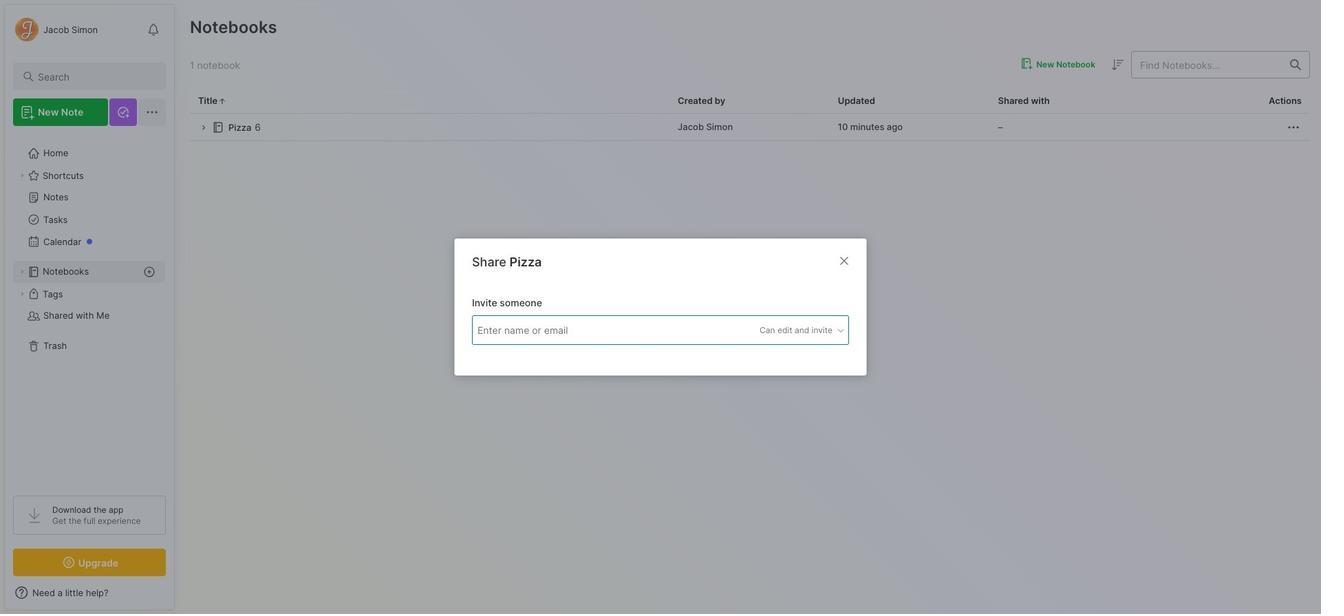 Task type: locate. For each thing, give the bounding box(es) containing it.
row
[[190, 114, 1311, 141]]

Select permission field
[[734, 324, 846, 336]]

expand tags image
[[18, 290, 26, 298]]

tree
[[5, 134, 174, 483]]

main element
[[0, 0, 179, 614]]

close image
[[836, 253, 853, 269]]

Find Notebooks… text field
[[1133, 53, 1283, 76]]

expand notebooks image
[[18, 268, 26, 276]]

None search field
[[38, 68, 154, 85]]



Task type: describe. For each thing, give the bounding box(es) containing it.
Search text field
[[38, 70, 154, 83]]

none search field inside main element
[[38, 68, 154, 85]]

tree inside main element
[[5, 134, 174, 483]]

Add tag field
[[476, 323, 642, 338]]



Task type: vqa. For each thing, say whether or not it's contained in the screenshot.
group in the tree
no



